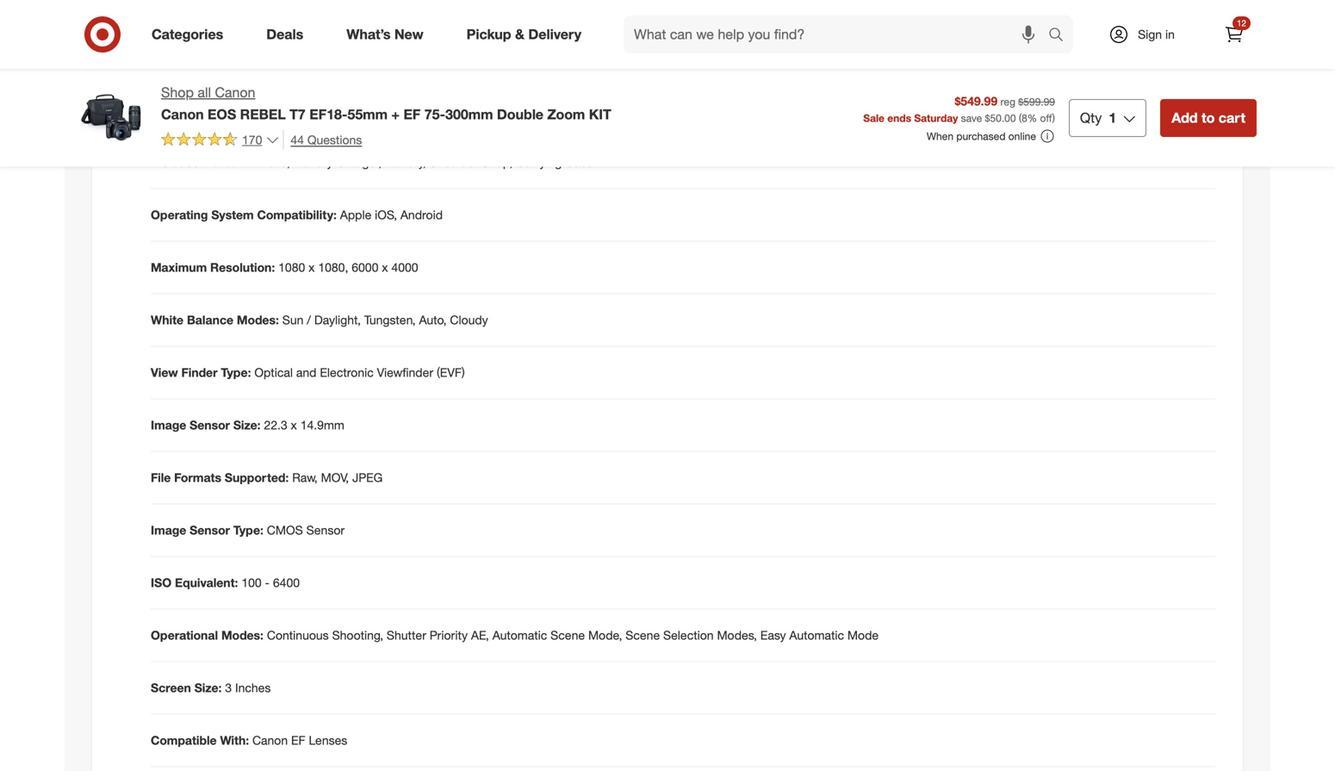 Task type: vqa. For each thing, say whether or not it's contained in the screenshot.


Task type: locate. For each thing, give the bounding box(es) containing it.
image
[[151, 417, 186, 433], [151, 523, 186, 538]]

ef
[[404, 106, 421, 123], [291, 733, 305, 748]]

what's new link
[[332, 16, 445, 53]]

12
[[1237, 18, 1247, 28]]

size: left 3
[[194, 680, 222, 695]]

add to cart button
[[1161, 99, 1257, 137]]

1 image from the top
[[151, 417, 186, 433]]

and
[[296, 365, 317, 380]]

all
[[198, 84, 211, 101]]

0 horizontal spatial data
[[151, 102, 178, 117]]

compatible with: canon ef lenses
[[151, 733, 347, 748]]

balance
[[187, 312, 233, 327]]

iso equivalent: 100 - 6400
[[151, 575, 300, 590]]

includes: 18-55mm lens, battery charger, battery, shoulder strap, carrying case
[[151, 155, 593, 170]]

pickup & delivery link
[[452, 16, 603, 53]]

0 horizontal spatial x
[[291, 417, 297, 433]]

0 horizontal spatial storage
[[181, 102, 226, 117]]

view finder type: optical and electronic viewfinder (evf)
[[151, 365, 465, 380]]

operational modes: continuous shooting, shutter priority ae, automatic scene mode, scene selection modes, easy automatic mode
[[151, 628, 879, 643]]

ef18-
[[310, 106, 348, 123]]

modes:
[[237, 312, 279, 327], [221, 628, 264, 643]]

2 horizontal spatial x
[[382, 260, 388, 275]]

0 vertical spatial canon
[[215, 84, 255, 101]]

0 horizontal spatial scene
[[551, 628, 585, 643]]

0 vertical spatial ef
[[404, 106, 421, 123]]

image for image sensor size: 22.3 x 14.9mm
[[151, 417, 186, 433]]

zoom
[[547, 106, 585, 123]]

type: right finder
[[221, 365, 251, 380]]

scene right mode,
[[626, 628, 660, 643]]

0 horizontal spatial size:
[[194, 680, 222, 695]]

55mm
[[348, 106, 388, 123], [224, 155, 258, 170]]

x left 4000 at left top
[[382, 260, 388, 275]]

170
[[242, 132, 262, 147]]

1 horizontal spatial size:
[[233, 417, 261, 433]]

sensor up 'equivalent:'
[[190, 523, 230, 538]]

canon
[[215, 84, 255, 101], [161, 106, 204, 123], [252, 733, 288, 748]]

modes: left 'sun' in the top of the page
[[237, 312, 279, 327]]

x right 22.3
[[291, 417, 297, 433]]

0 vertical spatial type:
[[221, 365, 251, 380]]

1 vertical spatial image
[[151, 523, 186, 538]]

modes: down 100
[[221, 628, 264, 643]]

automatic
[[493, 628, 547, 643], [789, 628, 844, 643]]

0 vertical spatial image
[[151, 417, 186, 433]]

lens,
[[261, 155, 290, 170]]

add
[[1172, 109, 1198, 126]]

easy
[[761, 628, 786, 643]]

apple
[[340, 207, 372, 222]]

android
[[400, 207, 443, 222]]

screen size: 3 inches
[[151, 680, 271, 695]]

1 vertical spatial canon
[[161, 106, 204, 123]]

ae,
[[471, 628, 489, 643]]

shooting,
[[332, 628, 383, 643]]

add to cart
[[1172, 109, 1246, 126]]

55mm left +
[[348, 106, 388, 123]]

1 vertical spatial type:
[[233, 523, 264, 538]]

double
[[497, 106, 544, 123]]

t7
[[290, 106, 306, 123]]

shop all canon canon eos rebel t7 ef18-55mm + ef 75-300mm double zoom kit
[[161, 84, 611, 123]]

What can we help you find? suggestions appear below search field
[[624, 16, 1053, 53]]

2 storage from the left
[[378, 102, 420, 117]]

to
[[1202, 109, 1215, 126]]

50.00
[[990, 111, 1016, 124]]

1 horizontal spatial data
[[350, 102, 375, 117]]

ef right +
[[404, 106, 421, 123]]

cmos
[[267, 523, 303, 538]]

image down view
[[151, 417, 186, 433]]

0 horizontal spatial automatic
[[493, 628, 547, 643]]

purchased
[[957, 130, 1006, 143]]

x right 1080
[[309, 260, 315, 275]]

carrying
[[516, 155, 562, 170]]

continuous
[[267, 628, 329, 643]]

search button
[[1041, 16, 1082, 57]]

white balance modes: sun / daylight, tungsten, auto, cloudy
[[151, 312, 488, 327]]

2 vertical spatial canon
[[252, 733, 288, 748]]

in
[[1166, 27, 1175, 42]]

&
[[515, 26, 525, 43]]

22.3
[[264, 417, 287, 433]]

mode,
[[588, 628, 622, 643]]

1 vertical spatial 55mm
[[224, 155, 258, 170]]

1 horizontal spatial 55mm
[[348, 106, 388, 123]]

1 horizontal spatial ef
[[404, 106, 421, 123]]

1 horizontal spatial scene
[[626, 628, 660, 643]]

search
[[1041, 28, 1082, 44]]

image up iso
[[151, 523, 186, 538]]

sensor down finder
[[190, 417, 230, 433]]

storage down all
[[181, 102, 226, 117]]

automatic right easy
[[789, 628, 844, 643]]

cart
[[1219, 109, 1246, 126]]

0 vertical spatial 55mm
[[348, 106, 388, 123]]

canon up eos
[[215, 84, 255, 101]]

scene left mode,
[[551, 628, 585, 643]]

what's new
[[347, 26, 424, 43]]

canon right with:
[[252, 733, 288, 748]]

1 horizontal spatial x
[[309, 260, 315, 275]]

questions
[[307, 132, 362, 147]]

ef left 'lenses'
[[291, 733, 305, 748]]

75-
[[425, 106, 445, 123]]

1 horizontal spatial automatic
[[789, 628, 844, 643]]

new
[[394, 26, 424, 43]]

deals link
[[252, 16, 325, 53]]

automatic right ae,
[[493, 628, 547, 643]]

(evf)
[[437, 365, 465, 380]]

ios,
[[375, 207, 397, 222]]

data down the shop
[[151, 102, 178, 117]]

1 storage from the left
[[181, 102, 226, 117]]

type:
[[221, 365, 251, 380], [233, 523, 264, 538]]

operating system compatibility: apple ios, android
[[151, 207, 443, 222]]

delivery
[[528, 26, 582, 43]]

canon down the shop
[[161, 106, 204, 123]]

pickup
[[467, 26, 511, 43]]

shop
[[161, 84, 194, 101]]

sign
[[1138, 27, 1162, 42]]

1 data from the left
[[151, 102, 178, 117]]

eos
[[208, 106, 236, 123]]

1 horizontal spatial storage
[[378, 102, 420, 117]]

0 horizontal spatial ef
[[291, 733, 305, 748]]

pickup & delivery
[[467, 26, 582, 43]]

storage left 75-
[[378, 102, 420, 117]]

data
[[151, 102, 178, 117], [350, 102, 375, 117]]

image sensor size: 22.3 x 14.9mm
[[151, 417, 344, 433]]

2 data from the left
[[350, 102, 375, 117]]

canon for all
[[215, 84, 255, 101]]

size: left 22.3
[[233, 417, 261, 433]]

55mm down 170
[[224, 155, 258, 170]]

capacity:
[[230, 102, 284, 117]]

2 image from the top
[[151, 523, 186, 538]]

data left +
[[350, 102, 375, 117]]

0 horizontal spatial 55mm
[[224, 155, 258, 170]]

(
[[1019, 111, 1022, 124]]

viewfinder
[[377, 365, 433, 380]]

mov,
[[321, 470, 349, 485]]

type: left cmos
[[233, 523, 264, 538]]

14.9mm
[[300, 417, 344, 433]]



Task type: describe. For each thing, give the bounding box(es) containing it.
sale
[[863, 111, 885, 124]]

supported:
[[225, 470, 289, 485]]

44
[[291, 132, 304, 147]]

view
[[151, 365, 178, 380]]

sign in link
[[1094, 16, 1202, 53]]

canon for with:
[[252, 733, 288, 748]]

44 questions
[[291, 132, 362, 147]]

$549.99 reg $599.99 sale ends saturday save $ 50.00 ( 8 % off )
[[863, 93, 1055, 124]]

charger,
[[336, 155, 382, 170]]

saturday
[[914, 111, 958, 124]]

sensor right cmos
[[306, 523, 345, 538]]

battery,
[[385, 155, 426, 170]]

case
[[565, 155, 593, 170]]

maximum resolution: 1080 x 1080, 6000 x 4000
[[151, 260, 418, 275]]

3
[[225, 680, 232, 695]]

1 automatic from the left
[[493, 628, 547, 643]]

optical
[[254, 365, 293, 380]]

55mm inside "shop all canon canon eos rebel t7 ef18-55mm + ef 75-300mm double zoom kit"
[[348, 106, 388, 123]]

daylight,
[[314, 312, 361, 327]]

battery
[[294, 155, 333, 170]]

lenses
[[309, 733, 347, 748]]

internal
[[306, 102, 347, 117]]

$599.99
[[1019, 95, 1055, 108]]

18-
[[206, 155, 224, 170]]

type: for view finder type:
[[221, 365, 251, 380]]

ef inside "shop all canon canon eos rebel t7 ef18-55mm + ef 75-300mm double zoom kit"
[[404, 106, 421, 123]]

1 scene from the left
[[551, 628, 585, 643]]

2 automatic from the left
[[789, 628, 844, 643]]

save
[[961, 111, 982, 124]]

300mm
[[445, 106, 493, 123]]

selection
[[663, 628, 714, 643]]

compatible
[[151, 733, 217, 748]]

what's
[[347, 26, 391, 43]]

maximum
[[151, 260, 207, 275]]

2 scene from the left
[[626, 628, 660, 643]]

shoulder
[[429, 155, 478, 170]]

modes,
[[717, 628, 757, 643]]

1 vertical spatial ef
[[291, 733, 305, 748]]

1080,
[[318, 260, 348, 275]]

sensor for type:
[[190, 523, 230, 538]]

system
[[211, 207, 254, 222]]

0 vertical spatial size:
[[233, 417, 261, 433]]

includes:
[[151, 155, 203, 170]]

white
[[151, 312, 184, 327]]

6000
[[352, 260, 379, 275]]

rebel
[[240, 106, 286, 123]]

compatibility:
[[257, 207, 337, 222]]

qty
[[1080, 109, 1102, 126]]

image sensor type: cmos sensor
[[151, 523, 345, 538]]

12 link
[[1216, 16, 1254, 53]]

0 vertical spatial modes:
[[237, 312, 279, 327]]

priority
[[430, 628, 468, 643]]

$
[[985, 111, 990, 124]]

file
[[151, 470, 171, 485]]

with:
[[220, 733, 249, 748]]

reg
[[1001, 95, 1016, 108]]

online
[[1009, 130, 1036, 143]]

deals
[[266, 26, 303, 43]]

8
[[1022, 111, 1028, 124]]

170 link
[[161, 130, 279, 151]]

sensor for size:
[[190, 417, 230, 433]]

when purchased online
[[927, 130, 1036, 143]]

formats
[[174, 470, 221, 485]]

operational
[[151, 628, 218, 643]]

1 vertical spatial size:
[[194, 680, 222, 695]]

$549.99
[[955, 93, 998, 108]]

screen
[[151, 680, 191, 695]]

equivalent:
[[175, 575, 238, 590]]

mode
[[848, 628, 879, 643]]

strap,
[[481, 155, 513, 170]]

100
[[241, 575, 262, 590]]

resolution:
[[210, 260, 275, 275]]

electronic
[[320, 365, 374, 380]]

1 vertical spatial modes:
[[221, 628, 264, 643]]

off
[[1040, 111, 1052, 124]]

jpeg
[[352, 470, 383, 485]]

categories
[[152, 26, 223, 43]]

4000
[[391, 260, 418, 275]]

44 questions link
[[283, 130, 362, 150]]

sign in
[[1138, 27, 1175, 42]]

)
[[1052, 111, 1055, 124]]

iso
[[151, 575, 172, 590]]

type: for image sensor type:
[[233, 523, 264, 538]]

6400
[[273, 575, 300, 590]]

cloudy
[[450, 312, 488, 327]]

ends
[[888, 111, 912, 124]]

-
[[265, 575, 270, 590]]

+
[[391, 106, 400, 123]]

image of canon eos rebel t7 ef18-55mm + ef 75-300mm double zoom kit image
[[78, 83, 147, 152]]

data storage capacity: no internal data storage
[[151, 102, 420, 117]]

shutter
[[387, 628, 426, 643]]

no
[[287, 102, 303, 117]]

image for image sensor type: cmos sensor
[[151, 523, 186, 538]]



